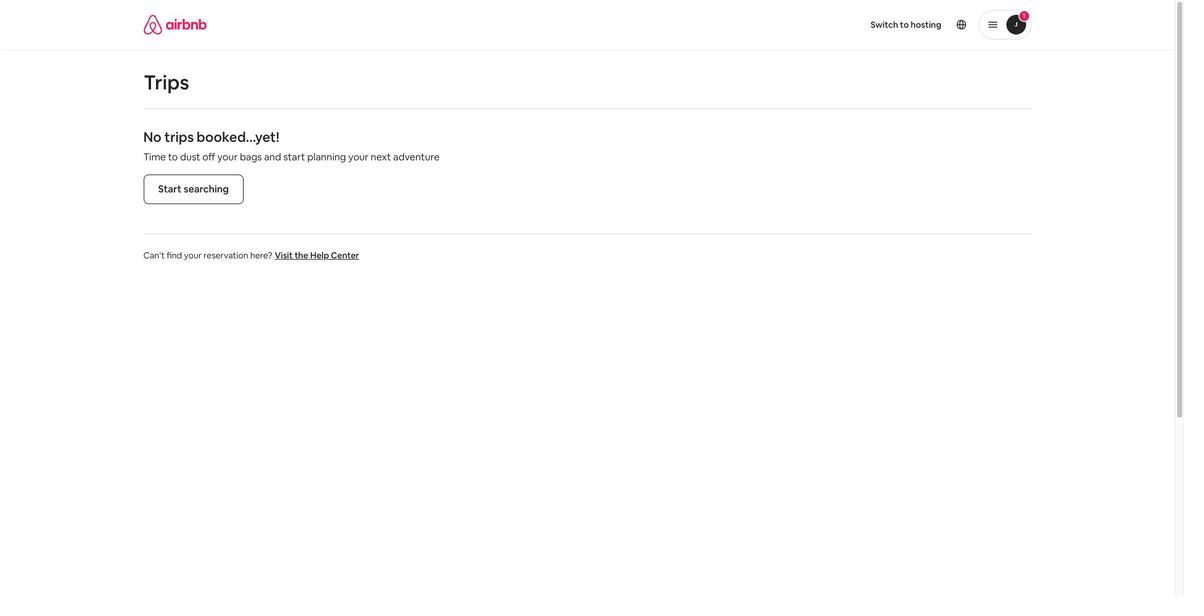 Task type: locate. For each thing, give the bounding box(es) containing it.
1 button
[[979, 10, 1032, 39]]

to left dust
[[168, 151, 178, 164]]

to
[[901, 19, 910, 30], [168, 151, 178, 164]]

1 horizontal spatial to
[[901, 19, 910, 30]]

your right find
[[184, 250, 202, 261]]

your right planning
[[349, 151, 369, 164]]

to inside no trips booked...yet! time to dust off your bags and start planning your next adventure
[[168, 151, 178, 164]]

dust
[[180, 151, 200, 164]]

start searching link
[[143, 175, 244, 204]]

and
[[264, 151, 281, 164]]

0 horizontal spatial to
[[168, 151, 178, 164]]

0 vertical spatial to
[[901, 19, 910, 30]]

profile element
[[603, 0, 1032, 49]]

the
[[295, 250, 309, 261]]

0 horizontal spatial your
[[184, 250, 202, 261]]

hosting
[[911, 19, 942, 30]]

find
[[167, 250, 182, 261]]

no trips booked...yet! time to dust off your bags and start planning your next adventure
[[143, 128, 440, 164]]

to right switch
[[901, 19, 910, 30]]

help center
[[310, 250, 359, 261]]

visit the help center link
[[275, 250, 359, 261]]

no
[[143, 128, 162, 146]]

1 vertical spatial to
[[168, 151, 178, 164]]

switch to hosting
[[871, 19, 942, 30]]

time
[[143, 151, 166, 164]]

your
[[218, 151, 238, 164], [349, 151, 369, 164], [184, 250, 202, 261]]

visit
[[275, 250, 293, 261]]

your right off
[[218, 151, 238, 164]]

trips
[[165, 128, 194, 146]]



Task type: vqa. For each thing, say whether or not it's contained in the screenshot.
Profile Element
yes



Task type: describe. For each thing, give the bounding box(es) containing it.
bags
[[240, 151, 262, 164]]

1 horizontal spatial your
[[218, 151, 238, 164]]

start
[[284, 151, 305, 164]]

to inside profile element
[[901, 19, 910, 30]]

2 horizontal spatial your
[[349, 151, 369, 164]]

1
[[1023, 12, 1026, 20]]

start
[[158, 183, 182, 196]]

planning
[[307, 151, 346, 164]]

start searching
[[158, 183, 229, 196]]

searching
[[184, 183, 229, 196]]

can't
[[143, 250, 165, 261]]

switch to hosting link
[[864, 12, 950, 38]]

can't find your reservation here? visit the help center
[[143, 250, 359, 261]]

off
[[203, 151, 215, 164]]

reservation here?
[[204, 250, 272, 261]]

trips
[[143, 70, 189, 95]]

booked...yet!
[[197, 128, 280, 146]]

next adventure
[[371, 151, 440, 164]]

switch
[[871, 19, 899, 30]]



